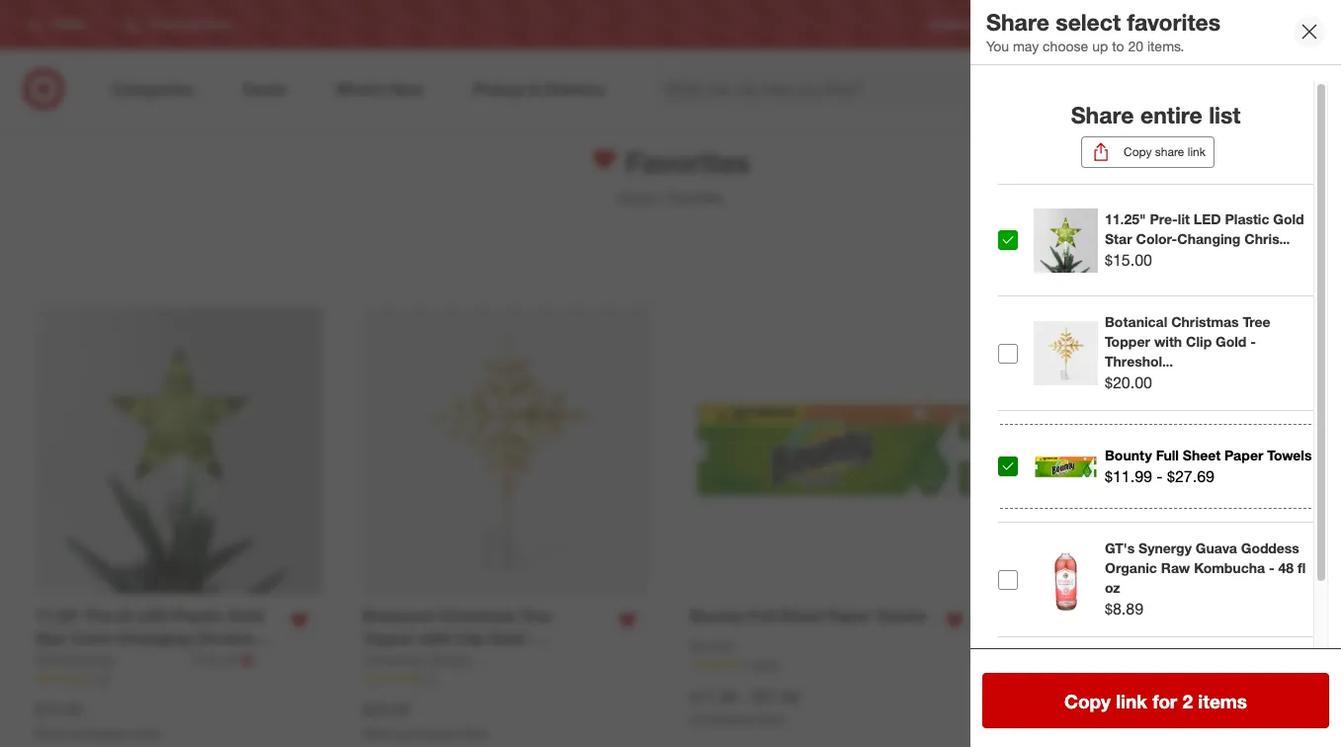 Task type: locate. For each thing, give the bounding box(es) containing it.
topper inside botanical christmas tree topper with clip gold - threshold™ designed with studio mcgee
[[363, 629, 415, 649]]

lit inside the 11.25" pre-lit led plastic gold star color-changing christmas tree topper - wondershop™
[[118, 606, 132, 626]]

1 vertical spatial copy
[[1065, 690, 1111, 712]]

gold inside botanical christmas tree topper with clip gold - threshold™ designed with studio mcgee
[[489, 629, 524, 649]]

0 horizontal spatial christmas
[[195, 629, 272, 649]]

share inside share select favorites you may choose up to 20 items.
[[987, 8, 1050, 36]]

threshold™
[[363, 652, 447, 671]]

online down 15 link
[[129, 727, 161, 742]]

synergy inside gt's synergy guava goddess organic raw kombucha - 48 fl oz $8.89
[[1139, 540, 1192, 557]]

organic up 16
[[1243, 663, 1295, 680]]

kombucha inside gt's synergy trilogy organic vegan raw kombucha - 16 fl oz
[[1182, 683, 1253, 700]]

copy share link
[[1124, 145, 1206, 160]]

48 inside gt's synergy guava goddess organic raw kombucha - 48 fl oz
[[1216, 630, 1233, 650]]

purchased down 15
[[69, 727, 126, 742]]

full
[[1156, 447, 1179, 463], [748, 606, 775, 626]]

0 vertical spatial 48
[[1279, 560, 1294, 577]]

fl inside gt's synergy guava goddess organic raw kombucha - 48 fl oz $8.89
[[1298, 560, 1306, 577]]

0 vertical spatial bounty
[[1105, 447, 1152, 463]]

topper inside "botanical christmas tree topper with clip gold - threshol... $20.00"
[[1105, 334, 1151, 350]]

oz up $8.89
[[1105, 580, 1121, 596]]

1 vertical spatial $11.99
[[690, 687, 737, 706]]

gt&#39;s synergy guava goddess organic raw kombucha - 48 fl oz image
[[1034, 548, 1098, 612], [1034, 548, 1098, 612]]

star inside 11.25" pre-lit led plastic gold star color-changing chris... $15.00
[[1105, 230, 1133, 247]]

11.25" down copy share link button in the right of the page
[[1105, 211, 1146, 227]]

synergy
[[1139, 540, 1192, 557], [1056, 607, 1117, 627], [1139, 663, 1192, 680]]

botanical christmas tree topper with clip gold - threshold&#8482; designed with studio mcgee image
[[1034, 322, 1098, 386], [1034, 322, 1098, 386]]

1 vertical spatial $15.00
[[35, 700, 82, 720]]

goddess for gt's synergy guava goddess organic raw kombucha - 48 fl oz $8.89
[[1241, 540, 1300, 557]]

$20.00 down the studio
[[363, 700, 410, 720]]

pre- up wondershop link
[[86, 606, 118, 626]]

$20.00 inside $20.00 when purchased online
[[363, 700, 410, 720]]

copy for copy share link
[[1124, 145, 1152, 160]]

2 horizontal spatial christmas
[[1172, 314, 1239, 331]]

0 horizontal spatial organic
[[1017, 630, 1077, 650]]

bounty full sheet paper towels image
[[690, 306, 978, 594], [690, 306, 978, 594], [1034, 435, 1098, 499], [1034, 435, 1098, 499]]

1 horizontal spatial at
[[690, 713, 700, 728]]

clip for threshol...
[[1186, 334, 1212, 350]]

2 horizontal spatial with
[[1155, 334, 1182, 350]]

0 horizontal spatial plastic
[[172, 606, 223, 626]]

mcgee right w/studio
[[548, 652, 593, 668]]

registry link
[[929, 16, 973, 33]]

1 vertical spatial gt's
[[1017, 607, 1052, 627]]

Botanical Christmas Tree Topper with Clip Gold - Threshold™ designed with Studio McGee, price: $20.00  checkbox
[[998, 344, 1018, 364]]

when down the studio
[[363, 727, 393, 742]]

0 vertical spatial synergy
[[1139, 540, 1192, 557]]

kombucha
[[1194, 560, 1265, 577], [1119, 630, 1200, 650], [1182, 683, 1253, 700]]

11.25" pre-lit led plastic gold star color-changing christmas tree topper - wondershop™ image
[[35, 306, 323, 594], [35, 306, 323, 594]]

0 vertical spatial pre-
[[1150, 211, 1178, 227]]

20
[[1128, 37, 1144, 54]]

with
[[1155, 334, 1182, 350], [419, 629, 451, 649], [525, 652, 557, 671]]

changing inside the 11.25" pre-lit led plastic gold star color-changing christmas tree topper - wondershop™
[[118, 629, 190, 649]]

snap
[[1017, 701, 1054, 718]]

gold down share favorites button
[[1216, 334, 1247, 350]]

gold
[[1274, 211, 1304, 227], [1216, 334, 1247, 350], [228, 606, 263, 626], [489, 629, 524, 649]]

raw up gt's synergy guava goddess organic raw kombucha - 48 fl oz link
[[1161, 560, 1190, 577]]

lit inside 11.25" pre-lit led plastic gold star color-changing chris... $15.00
[[1178, 211, 1190, 227]]

guava down bounty full sheet paper towels $11.99 - $27.69
[[1196, 540, 1238, 557]]

share inside button
[[1220, 247, 1251, 262]]

gt's synergy guava goddess organic raw kombucha - 48 fl oz
[[1017, 607, 1247, 672]]

bounty up '$11.99 - $27.69 at charlotte north'
[[690, 638, 734, 655]]

full for bounty full sheet paper towels
[[748, 606, 775, 626]]

$20.00 down 'threshol...'
[[1105, 373, 1153, 393]]

1 horizontal spatial tree
[[520, 606, 552, 626]]

color- for $15.00
[[1136, 230, 1178, 247]]

- inside '$11.99 - $27.69 at charlotte north'
[[742, 687, 748, 706]]

gt's synergy guava goddess organic raw kombucha - 48 fl oz image
[[1017, 306, 1306, 595], [1017, 306, 1306, 595]]

0 vertical spatial kombucha
[[1194, 560, 1265, 577]]

full for bounty full sheet paper towels $11.99 - $27.69
[[1156, 447, 1179, 463]]

11.25" inside the 11.25" pre-lit led plastic gold star color-changing christmas tree topper - wondershop™
[[35, 606, 82, 626]]

11.25" pre-lit led plastic gold star color-changing chris... $15.00
[[1105, 211, 1304, 270]]

gold inside 11.25" pre-lit led plastic gold star color-changing chris... $15.00
[[1274, 211, 1304, 227]]

copy link for 2 items button
[[983, 673, 1330, 729]]

sheet for bounty full sheet paper towels $11.99 - $27.69
[[1183, 447, 1221, 463]]

led up 'wondershop™'
[[137, 606, 168, 626]]

raw inside gt's synergy trilogy organic vegan raw kombucha - 16 fl oz
[[1149, 683, 1178, 700]]

topper for threshol...
[[1105, 334, 1151, 350]]

favorites
[[618, 144, 750, 180], [668, 189, 724, 206]]

2 online from the left
[[456, 727, 488, 742]]

1 vertical spatial raw
[[1082, 630, 1115, 650]]

0 horizontal spatial $11.99
[[690, 687, 737, 706]]

led for christmas
[[137, 606, 168, 626]]

paper inside bounty full sheet paper towels $11.99 - $27.69
[[1225, 447, 1264, 463]]

lit for $15.00
[[1178, 211, 1190, 227]]

2 purchased from the left
[[397, 727, 453, 742]]

2 vertical spatial fl
[[1286, 683, 1294, 700]]

plastic up chris...
[[1225, 211, 1270, 227]]

0 vertical spatial mcgee
[[548, 652, 593, 668]]

clip inside "botanical christmas tree topper with clip gold - threshol... $20.00"
[[1186, 334, 1212, 350]]

favorites up items.
[[1127, 8, 1221, 36]]

christmas inside "botanical christmas tree topper with clip gold - threshol... $20.00"
[[1172, 314, 1239, 331]]

favorites down chris...
[[1254, 247, 1299, 262]]

1 horizontal spatial sheet
[[1183, 447, 1221, 463]]

11
[[424, 671, 437, 686]]

changing up the share favorites
[[1178, 230, 1241, 247]]

clip
[[1186, 334, 1212, 350], [455, 629, 485, 649]]

led inside 11.25" pre-lit led plastic gold star color-changing chris... $15.00
[[1194, 211, 1221, 227]]

0 vertical spatial goddess
[[1241, 540, 1300, 557]]

2 horizontal spatial organic
[[1243, 663, 1295, 680]]

items
[[1198, 690, 1248, 712]]

oz up snap
[[1017, 653, 1035, 672]]

0 horizontal spatial purchased
[[69, 727, 126, 742]]

christmas for threshold™
[[438, 606, 516, 626]]

0 vertical spatial color-
[[1136, 230, 1178, 247]]

1 vertical spatial bounty
[[690, 606, 744, 626]]

purchased
[[69, 727, 126, 742], [397, 727, 453, 742]]

online for mcgee
[[456, 727, 488, 742]]

target left /
[[618, 189, 655, 206]]

0 horizontal spatial paper
[[827, 606, 871, 626]]

pre- for $15.00
[[1150, 211, 1178, 227]]

0 horizontal spatial mcgee
[[415, 674, 469, 694]]

0 vertical spatial led
[[1194, 211, 1221, 227]]

raw down $8.89
[[1082, 630, 1115, 650]]

bounty down 'threshol...'
[[1105, 447, 1152, 463]]

0 horizontal spatial $20.00
[[363, 700, 410, 720]]

1 vertical spatial botanical
[[363, 606, 434, 626]]

lit up wondershop link
[[118, 606, 132, 626]]

color- inside the 11.25" pre-lit led plastic gold star color-changing christmas tree topper - wondershop™
[[71, 629, 118, 649]]

1 horizontal spatial $27.69
[[1167, 466, 1215, 486]]

topper up threshold on the bottom left of the page
[[363, 629, 415, 649]]

0 horizontal spatial lit
[[118, 606, 132, 626]]

1 horizontal spatial online
[[456, 727, 488, 742]]

topper up 'threshol...'
[[1105, 334, 1151, 350]]

1 vertical spatial oz
[[1017, 653, 1035, 672]]

- inside gt's synergy guava goddess organic raw kombucha - 48 fl oz $8.89
[[1269, 560, 1275, 577]]

gold inside "botanical christmas tree topper with clip gold - threshol... $20.00"
[[1216, 334, 1247, 350]]

raw inside gt's synergy guava goddess organic raw kombucha - 48 fl oz $8.89
[[1161, 560, 1190, 577]]

plastic inside the 11.25" pre-lit led plastic gold star color-changing christmas tree topper - wondershop™
[[172, 606, 223, 626]]

botanical christmas tree topper with clip gold - threshold™ designed with studio mcgee image
[[363, 306, 650, 594], [363, 306, 650, 594]]

fl for gt's synergy trilogy organic vegan raw kombucha - 16 fl oz
[[1286, 683, 1294, 700]]

mcgee
[[548, 652, 593, 668], [415, 674, 469, 694]]

1 vertical spatial star
[[35, 629, 66, 649]]

christmas
[[1172, 314, 1239, 331], [438, 606, 516, 626], [195, 629, 272, 649]]

2 designed from the left
[[451, 652, 520, 671]]

when inside the $15.00 when purchased online
[[35, 727, 66, 742]]

1 when from the left
[[35, 727, 66, 742]]

gt's down gt's synergy guava goddess organic raw kombucha - 48 fl oz, price: $8.89 checkbox
[[1017, 607, 1052, 627]]

color- up wondershop link
[[71, 629, 118, 649]]

star inside the 11.25" pre-lit led plastic gold star color-changing christmas tree topper - wondershop™
[[35, 629, 66, 649]]

may
[[1013, 37, 1039, 54]]

gt's up $8.89
[[1105, 540, 1135, 557]]

w/studio
[[489, 652, 544, 668]]

purchased down 11
[[397, 727, 453, 742]]

kombucha for gt's synergy trilogy organic vegan raw kombucha - 16 fl oz
[[1182, 683, 1253, 700]]

tree inside botanical christmas tree topper with clip gold - threshold™ designed with studio mcgee
[[520, 606, 552, 626]]

- inside the 11.25" pre-lit led plastic gold star color-changing christmas tree topper - wondershop™
[[128, 652, 134, 671]]

north
[[756, 713, 786, 728]]

1 horizontal spatial mcgee
[[548, 652, 593, 668]]

goddess inside gt's synergy guava goddess organic raw kombucha - 48 fl oz
[[1173, 607, 1240, 627]]

11.25" for 11.25" pre-lit led plastic gold star color-changing christmas tree topper - wondershop™
[[35, 606, 82, 626]]

botanical christmas tree topper with clip gold - threshold™ designed with studio mcgee link
[[363, 605, 604, 694]]

botanical up threshold on the bottom left of the page
[[363, 606, 434, 626]]

1 horizontal spatial botanical
[[1105, 314, 1168, 331]]

1 vertical spatial paper
[[827, 606, 871, 626]]

synergy up $8.89
[[1139, 540, 1192, 557]]

star for tree
[[35, 629, 66, 649]]

1 horizontal spatial color-
[[1136, 230, 1178, 247]]

guava for gt's synergy guava goddess organic raw kombucha - 48 fl oz
[[1121, 607, 1169, 627]]

11.25" inside 11.25" pre-lit led plastic gold star color-changing chris... $15.00
[[1105, 211, 1146, 227]]

2 vertical spatial tree
[[35, 652, 67, 671]]

oz inside gt's synergy trilogy organic vegan raw kombucha - 16 fl oz
[[1298, 683, 1313, 700]]

0 horizontal spatial share
[[987, 8, 1050, 36]]

0 vertical spatial link
[[1188, 145, 1206, 160]]

oz inside gt's synergy guava goddess organic raw kombucha - 48 fl oz
[[1017, 653, 1035, 672]]

copy left 'share'
[[1124, 145, 1152, 160]]

target up items.
[[1171, 17, 1204, 32]]

gt&#39;s synergy trilogy organic vegan raw kombucha - 16 fl oz image
[[1034, 661, 1098, 725], [1034, 661, 1098, 725]]

favorites up target / favorites
[[618, 144, 750, 180]]

$20.00
[[1105, 373, 1153, 393], [363, 700, 410, 720]]

/
[[659, 189, 664, 206]]

oz for gt's synergy guava goddess organic raw kombucha - 48 fl oz $8.89
[[1105, 580, 1121, 596]]

pre- inside the 11.25" pre-lit led plastic gold star color-changing christmas tree topper - wondershop™
[[86, 606, 118, 626]]

organic up snap
[[1017, 630, 1077, 650]]

0 horizontal spatial link
[[1116, 690, 1148, 712]]

$15.00
[[1105, 250, 1153, 270], [35, 700, 82, 720]]

weekly ad link
[[1005, 16, 1061, 33]]

1 online from the left
[[129, 727, 161, 742]]

link left for
[[1116, 690, 1148, 712]]

color- down copy share link button in the right of the page
[[1136, 230, 1178, 247]]

star
[[1105, 230, 1133, 247], [35, 629, 66, 649]]

bounty inside bounty full sheet paper towels $11.99 - $27.69
[[1105, 447, 1152, 463]]

when down wondershop
[[35, 727, 66, 742]]

raw
[[1161, 560, 1190, 577], [1082, 630, 1115, 650], [1149, 683, 1178, 700]]

0 vertical spatial botanical
[[1105, 314, 1168, 331]]

0 vertical spatial share
[[987, 8, 1050, 36]]

2 horizontal spatial share
[[1220, 247, 1251, 262]]

at
[[225, 652, 236, 668], [690, 713, 700, 728]]

fl for gt's synergy guava goddess organic raw kombucha - 48 fl oz
[[1238, 630, 1247, 650]]

topper
[[1105, 334, 1151, 350], [363, 629, 415, 649], [71, 652, 123, 671]]

guava inside gt's synergy guava goddess organic raw kombucha - 48 fl oz
[[1121, 607, 1169, 627]]

towels for bounty full sheet paper towels
[[876, 606, 927, 626]]

0 horizontal spatial towels
[[876, 606, 927, 626]]

0 vertical spatial at
[[225, 652, 236, 668]]

0 horizontal spatial changing
[[118, 629, 190, 649]]

1 horizontal spatial pre-
[[1150, 211, 1178, 227]]

1 horizontal spatial changing
[[1178, 230, 1241, 247]]

lit up share favorites button
[[1178, 211, 1190, 227]]

to
[[1112, 37, 1125, 54]]

oz for gt's synergy guava goddess organic raw kombucha - 48 fl oz
[[1017, 653, 1035, 672]]

$27.69
[[1167, 466, 1215, 486], [752, 687, 800, 706]]

gt's up vegan
[[1105, 663, 1135, 680]]

kombucha inside gt's synergy guava goddess organic raw kombucha - 48 fl oz $8.89
[[1194, 560, 1265, 577]]

guava for gt's synergy guava goddess organic raw kombucha - 48 fl oz $8.89
[[1196, 540, 1238, 557]]

fl inside gt's synergy trilogy organic vegan raw kombucha - 16 fl oz
[[1286, 683, 1294, 700]]

botanical inside botanical christmas tree topper with clip gold - threshold™ designed with studio mcgee
[[363, 606, 434, 626]]

star down copy share link button in the right of the page
[[1105, 230, 1133, 247]]

christmas up threshold designed w/studio mcgee
[[438, 606, 516, 626]]

1 purchased from the left
[[69, 727, 126, 742]]

tree up w/studio
[[520, 606, 552, 626]]

plastic
[[1225, 211, 1270, 227], [172, 606, 223, 626]]

gt's inside gt's synergy guava goddess organic raw kombucha - 48 fl oz
[[1017, 607, 1052, 627]]

full inside bounty full sheet paper towels $11.99 - $27.69
[[1156, 447, 1179, 463]]

11.25" pre-lit led plastic gold star color-changing christmas tree topper - wondershop™ link
[[35, 605, 277, 671]]

0 vertical spatial paper
[[1225, 447, 1264, 463]]

1 horizontal spatial clip
[[1186, 334, 1212, 350]]

botanical up 'threshol...'
[[1105, 314, 1168, 331]]

fl inside gt's synergy guava goddess organic raw kombucha - 48 fl oz
[[1238, 630, 1247, 650]]

target for target circle
[[1171, 17, 1204, 32]]

11.25"
[[1105, 211, 1146, 227], [35, 606, 82, 626]]

4579
[[751, 658, 778, 673]]

bounty for bounty
[[690, 638, 734, 655]]

kombucha inside gt's synergy guava goddess organic raw kombucha - 48 fl oz
[[1119, 630, 1200, 650]]

share up may
[[987, 8, 1050, 36]]

goddess for gt's synergy guava goddess organic raw kombucha - 48 fl oz
[[1173, 607, 1240, 627]]

1 vertical spatial favorites
[[668, 189, 724, 206]]

tree for botanical christmas tree topper with clip gold - threshold™ designed with studio mcgee
[[520, 606, 552, 626]]

online for -
[[129, 727, 161, 742]]

1 vertical spatial changing
[[118, 629, 190, 649]]

gt's synergy guava goddess organic raw kombucha - 48 fl oz link
[[1017, 606, 1260, 672]]

gt's inside gt's synergy guava goddess organic raw kombucha - 48 fl oz $8.89
[[1105, 540, 1135, 557]]

1 vertical spatial sheet
[[779, 606, 822, 626]]

target / favorites
[[618, 189, 724, 206]]

1 horizontal spatial led
[[1194, 211, 1221, 227]]

0 vertical spatial towels
[[1268, 447, 1312, 463]]

chris...
[[1245, 230, 1291, 247]]

bounty
[[1105, 447, 1152, 463], [690, 606, 744, 626], [690, 638, 734, 655]]

color- inside 11.25" pre-lit led plastic gold star color-changing chris... $15.00
[[1136, 230, 1178, 247]]

led for chris...
[[1194, 211, 1221, 227]]

botanical christmas tree topper with clip gold - threshol... $20.00
[[1105, 314, 1271, 393]]

1 vertical spatial guava
[[1121, 607, 1169, 627]]

link right 'share'
[[1188, 145, 1206, 160]]

0 horizontal spatial full
[[748, 606, 775, 626]]

oz inside gt's synergy guava goddess organic raw kombucha - 48 fl oz $8.89
[[1105, 580, 1121, 596]]

clip inside botanical christmas tree topper with clip gold - threshold™ designed with studio mcgee
[[455, 629, 485, 649]]

favorites right /
[[668, 189, 724, 206]]

tree inside the 11.25" pre-lit led plastic gold star color-changing christmas tree topper - wondershop™
[[35, 652, 67, 671]]

clip up threshold designed w/studio mcgee
[[455, 629, 485, 649]]

raw left 2
[[1149, 683, 1178, 700]]

star up wondershop
[[35, 629, 66, 649]]

1 vertical spatial mcgee
[[415, 674, 469, 694]]

changing inside 11.25" pre-lit led plastic gold star color-changing chris... $15.00
[[1178, 230, 1241, 247]]

gt's for gt's synergy trilogy organic vegan raw kombucha - 16 fl oz
[[1105, 663, 1135, 680]]

organic inside gt's synergy trilogy organic vegan raw kombucha - 16 fl oz
[[1243, 663, 1295, 680]]

0 vertical spatial favorites
[[618, 144, 750, 180]]

$15.00 inside 11.25" pre-lit led plastic gold star color-changing chris... $15.00
[[1105, 250, 1153, 270]]

copy down 34 on the right bottom of the page
[[1065, 690, 1111, 712]]

bounty up bounty link
[[690, 606, 744, 626]]

2 when from the left
[[363, 727, 393, 742]]

at left charlotte
[[690, 713, 700, 728]]

snap ebt eligible
[[1017, 701, 1131, 718]]

2 vertical spatial organic
[[1243, 663, 1295, 680]]

wondershop link
[[35, 651, 189, 670]]

1 vertical spatial target
[[618, 189, 655, 206]]

choose
[[1043, 37, 1089, 54]]

plastic inside 11.25" pre-lit led plastic gold star color-changing chris... $15.00
[[1225, 211, 1270, 227]]

synergy for gt's synergy guava goddess organic raw kombucha - 48 fl oz
[[1056, 607, 1117, 627]]

dialog containing share select favorites
[[971, 0, 1341, 747]]

changing up 'wondershop™'
[[118, 629, 190, 649]]

48
[[1279, 560, 1294, 577], [1216, 630, 1233, 650]]

organic inside gt's synergy guava goddess organic raw kombucha - 48 fl oz
[[1017, 630, 1077, 650]]

0 horizontal spatial tree
[[35, 652, 67, 671]]

0 horizontal spatial 48
[[1216, 630, 1233, 650]]

with inside "botanical christmas tree topper with clip gold - threshol... $20.00"
[[1155, 334, 1182, 350]]

copy for copy link for 2 items
[[1065, 690, 1111, 712]]

online inside the $15.00 when purchased online
[[129, 727, 161, 742]]

threshold designed w/studio mcgee
[[363, 652, 593, 668]]

0 horizontal spatial clip
[[455, 629, 485, 649]]

share favorites button
[[1173, 239, 1310, 271]]

organic up $8.89
[[1105, 560, 1157, 577]]

changing
[[1178, 230, 1241, 247], [118, 629, 190, 649]]

raw inside gt's synergy guava goddess organic raw kombucha - 48 fl oz
[[1082, 630, 1115, 650]]

raw for gt's synergy trilogy organic vegan raw kombucha - 16 fl oz
[[1149, 683, 1178, 700]]

purchased inside the $15.00 when purchased online
[[69, 727, 126, 742]]

1 vertical spatial 48
[[1216, 630, 1233, 650]]

target for target / favorites
[[618, 189, 655, 206]]

sheet inside bounty full sheet paper towels $11.99 - $27.69
[[1183, 447, 1221, 463]]

bounty link
[[690, 637, 734, 657]]

synergy up 34 on the right bottom of the page
[[1056, 607, 1117, 627]]

tree down the share favorites
[[1243, 314, 1271, 331]]

organic inside gt's synergy guava goddess organic raw kombucha - 48 fl oz $8.89
[[1105, 560, 1157, 577]]

1 vertical spatial goddess
[[1173, 607, 1240, 627]]

0 vertical spatial star
[[1105, 230, 1133, 247]]

topper inside the 11.25" pre-lit led plastic gold star color-changing christmas tree topper - wondershop™
[[71, 652, 123, 671]]

synergy for gt's synergy trilogy organic vegan raw kombucha - 16 fl oz
[[1139, 663, 1192, 680]]

share for share entire list
[[1071, 101, 1134, 128]]

mcgee up $20.00 when purchased online
[[415, 674, 469, 694]]

0 vertical spatial full
[[1156, 447, 1179, 463]]

color-
[[1136, 230, 1178, 247], [71, 629, 118, 649]]

christmas up only at ¬
[[195, 629, 272, 649]]

$20.00 inside "botanical christmas tree topper with clip gold - threshol... $20.00"
[[1105, 373, 1153, 393]]

up
[[1093, 37, 1108, 54]]

share down chris...
[[1220, 247, 1251, 262]]

48 inside gt's synergy guava goddess organic raw kombucha - 48 fl oz $8.89
[[1279, 560, 1294, 577]]

0 horizontal spatial oz
[[1017, 653, 1035, 672]]

0 vertical spatial plastic
[[1225, 211, 1270, 227]]

purchased inside $20.00 when purchased online
[[397, 727, 453, 742]]

1 horizontal spatial copy
[[1124, 145, 1152, 160]]

share up copy share link button in the right of the page
[[1071, 101, 1134, 128]]

share select favorites you may choose up to 20 items.
[[987, 8, 1221, 54]]

pre- down copy share link
[[1150, 211, 1178, 227]]

share for share favorites
[[1220, 247, 1251, 262]]

1 horizontal spatial topper
[[363, 629, 415, 649]]

1 horizontal spatial full
[[1156, 447, 1179, 463]]

0 horizontal spatial guava
[[1121, 607, 1169, 627]]

christmas down share favorites button
[[1172, 314, 1239, 331]]

synergy up for
[[1139, 663, 1192, 680]]

led
[[1194, 211, 1221, 227], [137, 606, 168, 626]]

clip down share favorites button
[[1186, 334, 1212, 350]]

raw for gt's synergy guava goddess organic raw kombucha - 48 fl oz
[[1082, 630, 1115, 650]]

1 vertical spatial $20.00
[[363, 700, 410, 720]]

online down 11 link
[[456, 727, 488, 742]]

towels
[[1268, 447, 1312, 463], [876, 606, 927, 626]]

0 horizontal spatial when
[[35, 727, 66, 742]]

synergy inside gt's synergy trilogy organic vegan raw kombucha - 16 fl oz
[[1139, 663, 1192, 680]]

pre-
[[1150, 211, 1178, 227], [86, 606, 118, 626]]

favorites
[[1127, 8, 1221, 36], [1254, 247, 1299, 262]]

plastic up 'only'
[[172, 606, 223, 626]]

0 vertical spatial $20.00
[[1105, 373, 1153, 393]]

- inside botanical christmas tree topper with clip gold - threshold™ designed with studio mcgee
[[529, 629, 535, 649]]

1 vertical spatial synergy
[[1056, 607, 1117, 627]]

organic
[[1105, 560, 1157, 577], [1017, 630, 1077, 650], [1243, 663, 1295, 680]]

$8.89
[[1105, 599, 1144, 619]]

christmas inside botanical christmas tree topper with clip gold - threshold™ designed with studio mcgee
[[438, 606, 516, 626]]

2 vertical spatial kombucha
[[1182, 683, 1253, 700]]

full up the '4579'
[[748, 606, 775, 626]]

target
[[1171, 17, 1204, 32], [618, 189, 655, 206]]

1 vertical spatial at
[[690, 713, 700, 728]]

0 horizontal spatial at
[[225, 652, 236, 668]]

1 vertical spatial tree
[[520, 606, 552, 626]]

botanical inside "botanical christmas tree topper with clip gold - threshol... $20.00"
[[1105, 314, 1168, 331]]

paper inside bounty full sheet paper towels link
[[827, 606, 871, 626]]

share entire list
[[1071, 101, 1241, 128]]

led up share favorites button
[[1194, 211, 1221, 227]]

guava inside gt's synergy guava goddess organic raw kombucha - 48 fl oz $8.89
[[1196, 540, 1238, 557]]

plastic for christmas
[[172, 606, 223, 626]]

guava up the 34 link
[[1121, 607, 1169, 627]]

led inside the 11.25" pre-lit led plastic gold star color-changing christmas tree topper - wondershop™
[[137, 606, 168, 626]]

fl
[[1298, 560, 1306, 577], [1238, 630, 1247, 650], [1286, 683, 1294, 700]]

11.25&#34; pre-lit led plastic gold star color-changing christmas tree topper - wondershop&#8482; image
[[1034, 209, 1098, 273], [1034, 209, 1098, 273]]

dialog
[[971, 0, 1341, 747]]

gold up w/studio
[[489, 629, 524, 649]]

1 vertical spatial share
[[1071, 101, 1134, 128]]

1 designed from the left
[[428, 652, 485, 668]]

gold up chris...
[[1274, 211, 1304, 227]]

gt's inside gt's synergy trilogy organic vegan raw kombucha - 16 fl oz
[[1105, 663, 1135, 680]]

weekly
[[1005, 17, 1043, 32]]

0 vertical spatial topper
[[1105, 334, 1151, 350]]

towels inside bounty full sheet paper towels $11.99 - $27.69
[[1268, 447, 1312, 463]]

2 vertical spatial gt's
[[1105, 663, 1135, 680]]

0 vertical spatial copy
[[1124, 145, 1152, 160]]

1 horizontal spatial christmas
[[438, 606, 516, 626]]

1 horizontal spatial lit
[[1178, 211, 1190, 227]]

synergy inside gt's synergy guava goddess organic raw kombucha - 48 fl oz
[[1056, 607, 1117, 627]]

1 horizontal spatial 11.25"
[[1105, 211, 1146, 227]]

purchased for $20.00
[[397, 727, 453, 742]]

topper up the $15.00 when purchased online on the bottom of page
[[71, 652, 123, 671]]

paper for bounty full sheet paper towels
[[827, 606, 871, 626]]

oz right 16
[[1298, 683, 1313, 700]]

3 link
[[1278, 67, 1322, 111]]

1 vertical spatial plastic
[[172, 606, 223, 626]]

when
[[35, 727, 66, 742], [363, 727, 393, 742]]

gold up ¬
[[228, 606, 263, 626]]

share
[[1155, 145, 1185, 160]]

0 vertical spatial oz
[[1105, 580, 1121, 596]]

15 link
[[35, 670, 323, 688]]

copy share link button
[[1082, 137, 1215, 169]]

tree left 15
[[35, 652, 67, 671]]

organic for gt's synergy guava goddess organic raw kombucha - 48 fl oz
[[1017, 630, 1077, 650]]

raw for gt's synergy guava goddess organic raw kombucha - 48 fl oz $8.89
[[1161, 560, 1190, 577]]

target link
[[618, 189, 655, 206]]

11.25" up wondershop
[[35, 606, 82, 626]]

1 vertical spatial led
[[137, 606, 168, 626]]

when inside $20.00 when purchased online
[[363, 727, 393, 742]]

1 horizontal spatial plastic
[[1225, 211, 1270, 227]]

goddess inside gt's synergy guava goddess organic raw kombucha - 48 fl oz $8.89
[[1241, 540, 1300, 557]]

guava
[[1196, 540, 1238, 557], [1121, 607, 1169, 627]]

48 for gt's synergy guava goddess organic raw kombucha - 48 fl oz
[[1216, 630, 1233, 650]]

link
[[1188, 145, 1206, 160], [1116, 690, 1148, 712]]

at left ¬
[[225, 652, 236, 668]]

full down 'threshol...'
[[1156, 447, 1179, 463]]

online inside $20.00 when purchased online
[[456, 727, 488, 742]]

- inside "botanical christmas tree topper with clip gold - threshol... $20.00"
[[1251, 334, 1256, 350]]

share for share select favorites you may choose up to 20 items.
[[987, 8, 1050, 36]]

pre- inside 11.25" pre-lit led plastic gold star color-changing chris... $15.00
[[1150, 211, 1178, 227]]

gt's
[[1105, 540, 1135, 557], [1017, 607, 1052, 627], [1105, 663, 1135, 680]]

christmas inside the 11.25" pre-lit led plastic gold star color-changing christmas tree topper - wondershop™
[[195, 629, 272, 649]]

2 horizontal spatial tree
[[1243, 314, 1271, 331]]

tree inside "botanical christmas tree topper with clip gold - threshol... $20.00"
[[1243, 314, 1271, 331]]



Task type: vqa. For each thing, say whether or not it's contained in the screenshot.


Task type: describe. For each thing, give the bounding box(es) containing it.
charlotte
[[703, 713, 752, 728]]

vegan
[[1105, 683, 1145, 700]]

gt's synergy trilogy organic vegan raw kombucha - 16 fl oz
[[1105, 663, 1313, 700]]

threshold
[[363, 652, 424, 668]]

$27.69 inside bounty full sheet paper towels $11.99 - $27.69
[[1167, 466, 1215, 486]]

botanical christmas tree topper with clip gold - threshold™ designed with studio mcgee
[[363, 606, 557, 694]]

4579 link
[[690, 657, 978, 674]]

oz for gt's synergy trilogy organic vegan raw kombucha - 16 fl oz
[[1298, 683, 1313, 700]]

copy link for 2 items
[[1065, 690, 1248, 712]]

botanical for botanical christmas tree topper with clip gold - threshol... $20.00
[[1105, 314, 1168, 331]]

34 link
[[1017, 671, 1306, 689]]

¬
[[240, 651, 253, 670]]

changing for chris...
[[1178, 230, 1241, 247]]

$15.00 when purchased online
[[35, 700, 161, 742]]

$20.00 when purchased online
[[363, 700, 488, 742]]

bounty for bounty full sheet paper towels $11.99 - $27.69
[[1105, 447, 1152, 463]]

kombucha for gt's synergy guava goddess organic raw kombucha - 48 fl oz $8.89
[[1194, 560, 1265, 577]]

you
[[987, 37, 1009, 54]]

34
[[1079, 672, 1092, 687]]

when for $15.00
[[35, 727, 66, 742]]

11 link
[[363, 670, 650, 688]]

topper for threshold™
[[363, 629, 415, 649]]

kombucha for gt's synergy guava goddess organic raw kombucha - 48 fl oz
[[1119, 630, 1200, 650]]

gold inside the 11.25" pre-lit led plastic gold star color-changing christmas tree topper - wondershop™
[[228, 606, 263, 626]]

threshol...
[[1105, 353, 1173, 370]]

mcgee inside botanical christmas tree topper with clip gold - threshold™ designed with studio mcgee
[[415, 674, 469, 694]]

Bounty Full Sheet Paper Towels, price: $11.99 - $27.69  checkbox
[[998, 457, 1018, 477]]

stores
[[1295, 17, 1330, 32]]

for
[[1153, 690, 1178, 712]]

redcard
[[1093, 17, 1140, 32]]

weekly ad
[[1005, 17, 1061, 32]]

clip for threshold™
[[455, 629, 485, 649]]

wondershop
[[35, 652, 114, 668]]

threshold designed w/studio mcgee link
[[363, 651, 593, 670]]

1 horizontal spatial with
[[525, 652, 557, 671]]

GT's Synergy Guava Goddess Organic Raw Kombucha - 48 fl oz, price: $8.89  checkbox
[[998, 570, 1018, 590]]

botanical for botanical christmas tree topper with clip gold - threshold™ designed with studio mcgee
[[363, 606, 434, 626]]

gt's for gt's synergy guava goddess organic raw kombucha - 48 fl oz $8.89
[[1105, 540, 1135, 557]]

11.25" pre-lit led plastic gold star color-changing christmas tree topper - wondershop™
[[35, 606, 272, 671]]

target circle link
[[1171, 16, 1238, 33]]

$11.99 inside bounty full sheet paper towels $11.99 - $27.69
[[1105, 466, 1153, 486]]

when for $20.00
[[363, 727, 393, 742]]

circle
[[1207, 17, 1238, 32]]

synergy for gt's synergy guava goddess organic raw kombucha - 48 fl oz $8.89
[[1139, 540, 1192, 557]]

items.
[[1148, 37, 1185, 54]]

tree for botanical christmas tree topper with clip gold - threshol... $20.00
[[1243, 314, 1271, 331]]

with for threshol...
[[1155, 334, 1182, 350]]

find stores link
[[1269, 16, 1330, 33]]

star for $15.00
[[1105, 230, 1133, 247]]

entire
[[1141, 101, 1203, 128]]

studio
[[363, 674, 411, 694]]

find stores
[[1269, 17, 1330, 32]]

select
[[1056, 8, 1121, 36]]

1 horizontal spatial link
[[1188, 145, 1206, 160]]

sheet for bounty full sheet paper towels
[[779, 606, 822, 626]]

11.25" Pre-lit LED Plastic Gold Star Color-Changing Christmas Tree Topper - Wondershop™, price: $15.00  checkbox
[[998, 231, 1018, 251]]

$27.69 inside '$11.99 - $27.69 at charlotte north'
[[752, 687, 800, 706]]

bounty full sheet paper towels $11.99 - $27.69
[[1105, 447, 1312, 486]]

only
[[193, 652, 221, 668]]

changing for christmas
[[118, 629, 190, 649]]

pre- for tree
[[86, 606, 118, 626]]

bounty full sheet paper towels
[[690, 606, 927, 626]]

gt's for gt's synergy guava goddess organic raw kombucha - 48 fl oz
[[1017, 607, 1052, 627]]

organic for gt's synergy guava goddess organic raw kombucha - 48 fl oz $8.89
[[1105, 560, 1157, 577]]

- inside gt's synergy guava goddess organic raw kombucha - 48 fl oz
[[1205, 630, 1211, 650]]

lit for tree
[[118, 606, 132, 626]]

48 for gt's synergy guava goddess organic raw kombucha - 48 fl oz $8.89
[[1279, 560, 1294, 577]]

share favorites
[[1220, 247, 1299, 262]]

$15.00 inside the $15.00 when purchased online
[[35, 700, 82, 720]]

bounty for bounty full sheet paper towels
[[690, 606, 744, 626]]

color- for tree
[[71, 629, 118, 649]]

designed inside botanical christmas tree topper with clip gold - threshold™ designed with studio mcgee
[[451, 652, 520, 671]]

favorites inside share select favorites you may choose up to 20 items.
[[1127, 8, 1221, 36]]

at inside only at ¬
[[225, 652, 236, 668]]

purchased for $15.00
[[69, 727, 126, 742]]

fl for gt's synergy guava goddess organic raw kombucha - 48 fl oz $8.89
[[1298, 560, 1306, 577]]

3
[[1308, 70, 1314, 82]]

- inside gt's synergy trilogy organic vegan raw kombucha - 16 fl oz
[[1257, 683, 1263, 700]]

registry
[[929, 17, 973, 32]]

target circle
[[1171, 17, 1238, 32]]

christmas for threshol...
[[1172, 314, 1239, 331]]

bounty full sheet paper towels link
[[690, 605, 927, 628]]

favorites inside button
[[1254, 247, 1299, 262]]

at inside '$11.99 - $27.69 at charlotte north'
[[690, 713, 700, 728]]

redcard link
[[1093, 16, 1140, 33]]

- inside bounty full sheet paper towels $11.99 - $27.69
[[1157, 466, 1163, 486]]

paper for bounty full sheet paper towels $11.99 - $27.69
[[1225, 447, 1264, 463]]

trilogy
[[1196, 663, 1239, 680]]

wondershop™
[[138, 652, 242, 671]]

list
[[1209, 101, 1241, 128]]

with for threshold™
[[419, 629, 451, 649]]

2
[[1183, 690, 1193, 712]]

16
[[1267, 683, 1282, 700]]

11.25" for 11.25" pre-lit led plastic gold star color-changing chris... $15.00
[[1105, 211, 1146, 227]]

ebt
[[1058, 701, 1084, 718]]

plastic for chris...
[[1225, 211, 1270, 227]]

15
[[96, 671, 110, 686]]

find
[[1269, 17, 1292, 32]]

only at ¬
[[193, 651, 253, 670]]

What can we help you find? suggestions appear below search field
[[653, 67, 1091, 111]]

towels for bounty full sheet paper towels $11.99 - $27.69
[[1268, 447, 1312, 463]]

ad
[[1046, 17, 1061, 32]]

gt's synergy guava goddess organic raw kombucha - 48 fl oz $8.89
[[1105, 540, 1306, 619]]

eligible
[[1088, 701, 1131, 718]]

$11.99 inside '$11.99 - $27.69 at charlotte north'
[[690, 687, 737, 706]]

$11.99 - $27.69 at charlotte north
[[690, 687, 800, 728]]



